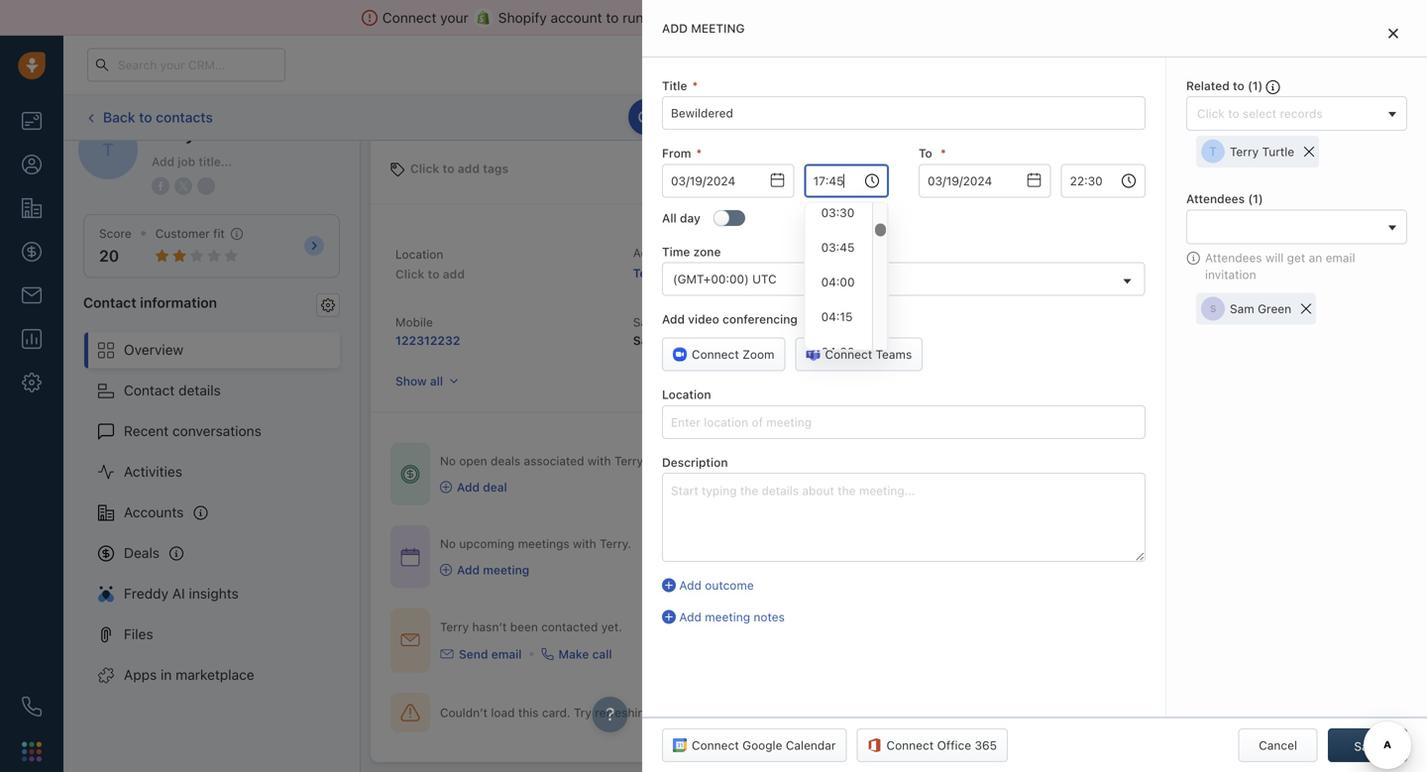 Task type: describe. For each thing, give the bounding box(es) containing it.
freshworks switcher image
[[22, 742, 42, 762]]

0 vertical spatial with
[[588, 454, 611, 468]]

mobile 122312232
[[396, 315, 460, 348]]

trial
[[924, 58, 944, 71]]

explore
[[1064, 58, 1107, 71]]

20
[[99, 247, 119, 265]]

(gmt+00:00)
[[673, 272, 749, 286]]

related to ( 1 )
[[1187, 79, 1267, 93]]

refresh.
[[809, 110, 853, 124]]

tab panel containing add meeting
[[642, 0, 1428, 772]]

back to contacts link
[[83, 102, 214, 133]]

created
[[871, 315, 916, 329]]

attendees ( 1 )
[[1187, 192, 1264, 206]]

122312232 link
[[396, 334, 460, 348]]

phone image
[[22, 697, 42, 717]]

1 your from the left
[[440, 9, 469, 26]]

add right run
[[662, 21, 688, 35]]

Click to select records search field
[[1193, 103, 1382, 124]]

deal inside button
[[1295, 110, 1319, 124]]

04:00
[[822, 320, 855, 334]]

information
[[140, 294, 217, 311]]

try
[[574, 706, 592, 720]]

conversations
[[172, 423, 262, 439]]

accounts
[[124, 504, 184, 521]]

seconds
[[905, 334, 955, 348]]

1 ) from the top
[[1259, 79, 1263, 93]]

location click to add
[[396, 247, 465, 281]]

time
[[662, 245, 690, 259]]

to down the send email image
[[1233, 79, 1245, 93]]

0 vertical spatial terry turtle
[[152, 123, 248, 144]]

1 horizontal spatial in
[[975, 58, 984, 71]]

contact for contact information
[[83, 294, 137, 311]]

score
[[99, 227, 132, 240]]

close image
[[1389, 28, 1399, 39]]

-- text field for from
[[662, 164, 795, 198]]

support
[[815, 9, 865, 26]]

no for no upcoming meetings with terry.
[[440, 537, 456, 551]]

job
[[178, 155, 195, 169]]

contact for contact details
[[124, 382, 175, 399]]

0 vertical spatial click
[[764, 110, 791, 124]]

days
[[1002, 58, 1027, 71]]

couldn't
[[440, 706, 488, 720]]

0 vertical spatial turtle
[[199, 123, 248, 144]]

apps
[[124, 667, 157, 683]]

connect zoom button
[[662, 338, 786, 372]]

add deal button
[[1240, 101, 1329, 134]]

time zone
[[662, 245, 721, 259]]

container_wx8msf4aqz5i3rn1 image for no upcoming meetings with terry.
[[440, 564, 452, 576]]

updates
[[657, 110, 705, 124]]

Start typing the details about the meeting... text field
[[662, 473, 1146, 562]]

(gmt+00:00) utc
[[673, 272, 777, 286]]

available.
[[708, 110, 760, 124]]

1 vertical spatial click
[[410, 162, 440, 175]]

outcome
[[705, 579, 754, 592]]

notes
[[754, 610, 785, 624]]

sam green
[[1230, 302, 1292, 316]]

page.
[[677, 706, 708, 720]]

customer
[[155, 227, 210, 240]]

run
[[623, 9, 644, 26]]

sales,
[[680, 9, 716, 26]]

send email image
[[1242, 59, 1256, 72]]

email terryturtle85@gmail.com
[[871, 246, 1019, 280]]

get
[[1288, 251, 1306, 265]]

no open deals associated with terry.
[[440, 454, 646, 468]]

save button
[[1329, 729, 1408, 762]]

email button
[[653, 101, 724, 134]]

Search your CRM... text field
[[87, 48, 286, 82]]

zone
[[694, 245, 721, 259]]

03:15
[[822, 215, 853, 229]]

Title text field
[[662, 96, 1146, 130]]

add left outcome
[[680, 579, 702, 592]]

apps in marketplace
[[124, 667, 255, 683]]

connect office 365
[[887, 739, 997, 753]]

contacted
[[542, 620, 598, 634]]

add inside button
[[1269, 110, 1292, 124]]

add meeting notes link
[[662, 609, 1146, 626]]

contacts
[[156, 109, 213, 125]]

terry up job
[[152, 123, 195, 144]]

updates available. click to refresh.
[[657, 110, 853, 124]]

connect for connect google calendar
[[692, 739, 739, 753]]

score 20
[[99, 227, 132, 265]]

03:30
[[822, 250, 855, 264]]

terry right 't'
[[1230, 145, 1259, 159]]

your
[[897, 58, 920, 71]]

recent
[[124, 423, 169, 439]]

yet.
[[602, 620, 622, 634]]

zoom
[[743, 348, 775, 362]]

turtle inside tab panel
[[1263, 145, 1295, 159]]

explore plans link
[[1053, 53, 1152, 76]]

back
[[103, 109, 135, 125]]

1 vertical spatial email
[[492, 647, 522, 661]]

call
[[592, 647, 612, 661]]

cancel
[[1259, 739, 1298, 753]]

day
[[680, 211, 701, 225]]

add down open at the left bottom of the page
[[457, 480, 480, 494]]

connect teams
[[825, 348, 912, 362]]

1 ( from the top
[[1248, 79, 1253, 93]]

add inside location click to add
[[443, 267, 465, 281]]

to
[[919, 146, 933, 160]]

google
[[743, 739, 783, 753]]

card.
[[542, 706, 571, 720]]

ends
[[947, 58, 972, 71]]

meeting for "add meeting" link
[[483, 563, 530, 577]]

sam inside sales owner sam green
[[633, 334, 659, 348]]

0 horizontal spatial deal
[[483, 480, 507, 494]]

account terry turtle
[[633, 246, 702, 280]]

associated
[[524, 454, 584, 468]]

freddy
[[124, 586, 169, 602]]

green inside dialog
[[1258, 302, 1292, 316]]

2 vertical spatial 1
[[1253, 192, 1259, 206]]

terry up send at the left of the page
[[440, 620, 469, 634]]

activities
[[1150, 110, 1200, 124]]

add deal inside button
[[1269, 110, 1319, 124]]

save
[[1355, 740, 1382, 754]]

Location text field
[[662, 405, 1146, 439]]

office
[[938, 739, 972, 753]]

email for email terryturtle85@gmail.com
[[871, 246, 901, 260]]

email for email
[[683, 111, 713, 124]]

0 horizontal spatial in
[[161, 667, 172, 683]]

location for location
[[662, 388, 711, 402]]

connect for connect office 365
[[887, 739, 934, 753]]

show
[[396, 374, 427, 388]]

crm.
[[927, 9, 962, 26]]

from
[[662, 146, 692, 160]]

sam inside dialog
[[1230, 302, 1255, 316]]

add outcome
[[680, 579, 754, 592]]



Task type: vqa. For each thing, say whether or not it's contained in the screenshot.
2nd (0)
no



Task type: locate. For each thing, give the bounding box(es) containing it.
0 vertical spatial )
[[1259, 79, 1263, 93]]

cancel button
[[1239, 729, 1318, 762]]

1 right the send email image
[[1297, 52, 1303, 64]]

1 horizontal spatial add deal
[[1269, 110, 1319, 124]]

conferencing
[[723, 312, 798, 326]]

( down the send email image
[[1248, 79, 1253, 93]]

hasn't
[[472, 620, 507, 634]]

add left tags
[[458, 162, 480, 175]]

email right an
[[1326, 251, 1356, 265]]

2 vertical spatial turtle
[[667, 266, 702, 280]]

no upcoming meetings with terry.
[[440, 537, 631, 551]]

0 vertical spatial email
[[1326, 251, 1356, 265]]

0 vertical spatial (
[[1248, 79, 1253, 93]]

2 horizontal spatial turtle
[[1263, 145, 1295, 159]]

email inside "button"
[[683, 111, 713, 124]]

2 vertical spatial meeting
[[705, 610, 751, 624]]

turtle up title...
[[199, 123, 248, 144]]

with
[[588, 454, 611, 468], [573, 537, 597, 551]]

None text field
[[805, 164, 889, 198], [1061, 164, 1146, 198], [805, 164, 889, 198], [1061, 164, 1146, 198]]

terry inside account terry turtle
[[633, 266, 664, 280]]

1 no from the top
[[440, 454, 456, 468]]

phone element
[[12, 687, 52, 727]]

turtle down add deal button
[[1263, 145, 1295, 159]]

add left video
[[662, 312, 685, 326]]

email inside the "email terryturtle85@gmail.com"
[[871, 246, 901, 260]]

1 horizontal spatial your
[[648, 9, 676, 26]]

container_wx8msf4aqz5i3rn1 image inside add deal link
[[440, 481, 452, 493]]

location up mobile
[[396, 247, 444, 261]]

0 vertical spatial in
[[975, 58, 984, 71]]

no left upcoming on the left
[[440, 537, 456, 551]]

add meeting up title
[[662, 21, 745, 35]]

meeting down outcome
[[705, 610, 751, 624]]

deal down deals
[[483, 480, 507, 494]]

1 vertical spatial the
[[655, 706, 674, 720]]

add down upcoming on the left
[[457, 563, 480, 577]]

no left open at the left bottom of the page
[[440, 454, 456, 468]]

green down owner
[[662, 334, 697, 348]]

0 horizontal spatial sam
[[633, 334, 659, 348]]

email inside attendees will get an email invitation
[[1326, 251, 1356, 265]]

2 -- text field from the left
[[919, 164, 1052, 198]]

make call
[[559, 647, 612, 661]]

add down add outcome
[[680, 610, 702, 624]]

location down connect zoom button
[[662, 388, 711, 402]]

dialog containing add meeting
[[642, 0, 1428, 772]]

attendees for attendees ( 1 )
[[1187, 192, 1245, 206]]

an
[[1309, 251, 1323, 265]]

1 vertical spatial add meeting
[[457, 563, 530, 577]]

the
[[903, 9, 923, 26], [655, 706, 674, 720]]

connect teams button
[[796, 338, 923, 372]]

calendar
[[786, 739, 836, 753]]

21
[[988, 58, 999, 71]]

0 horizontal spatial add deal
[[457, 480, 507, 494]]

1 vertical spatial in
[[161, 667, 172, 683]]

0 vertical spatial location
[[396, 247, 444, 261]]

terry turtle link
[[633, 266, 702, 280]]

contact up recent
[[124, 382, 175, 399]]

sales activities
[[1116, 110, 1200, 124]]

to
[[606, 9, 619, 26], [1233, 79, 1245, 93], [139, 109, 152, 125], [795, 110, 806, 124], [443, 162, 455, 175], [428, 267, 440, 281]]

1 vertical spatial turtle
[[1263, 145, 1295, 159]]

terry turtle down add deal button
[[1230, 145, 1295, 159]]

-- text field up day
[[662, 164, 795, 198]]

terry turtle inside dialog
[[1230, 145, 1295, 159]]

0 vertical spatial 1
[[1297, 52, 1303, 64]]

2 vertical spatial click
[[396, 267, 425, 281]]

0 horizontal spatial terry turtle
[[152, 123, 248, 144]]

files
[[124, 626, 153, 643]]

activities
[[124, 464, 182, 480]]

1 vertical spatial email
[[871, 246, 901, 260]]

attendees up the invitation
[[1206, 251, 1263, 265]]

2 no from the top
[[440, 537, 456, 551]]

location inside dialog
[[662, 388, 711, 402]]

-- text field for to
[[919, 164, 1052, 198]]

couldn't load this card. try refreshing the page.
[[440, 706, 708, 720]]

1 up attendees will get an email invitation
[[1253, 192, 1259, 206]]

0 horizontal spatial your
[[440, 9, 469, 26]]

0 vertical spatial sales
[[1116, 110, 1146, 124]]

1 vertical spatial add deal
[[457, 480, 507, 494]]

1 horizontal spatial sales
[[1116, 110, 1146, 124]]

terry turtle up the add job title...
[[152, 123, 248, 144]]

shopify
[[498, 9, 547, 26]]

1 horizontal spatial sam
[[1230, 302, 1255, 316]]

tags
[[483, 162, 509, 175]]

1 horizontal spatial -- text field
[[919, 164, 1052, 198]]

1 vertical spatial green
[[662, 334, 697, 348]]

the left page.
[[655, 706, 674, 720]]

0 horizontal spatial add meeting
[[457, 563, 530, 577]]

) up attendees will get an email invitation
[[1259, 192, 1264, 206]]

a
[[871, 334, 878, 348]]

all
[[662, 211, 677, 225]]

attendees
[[1187, 192, 1245, 206], [1206, 251, 1263, 265]]

0 vertical spatial attendees
[[1187, 192, 1245, 206]]

connect inside "button"
[[692, 739, 739, 753]]

and
[[788, 9, 812, 26]]

0 vertical spatial meeting
[[691, 21, 745, 35]]

0 horizontal spatial green
[[662, 334, 697, 348]]

this
[[518, 706, 539, 720]]

utc
[[753, 272, 777, 286]]

email up (gmt+00:00) utc link
[[871, 246, 901, 260]]

fit
[[213, 227, 225, 240]]

connect google calendar
[[692, 739, 836, 753]]

1 vertical spatial meeting
[[483, 563, 530, 577]]

green inside sales owner sam green
[[662, 334, 697, 348]]

attendees down 't'
[[1187, 192, 1245, 206]]

turtle
[[199, 123, 248, 144], [1263, 145, 1295, 159], [667, 266, 702, 280]]

meeting down upcoming on the left
[[483, 563, 530, 577]]

1 horizontal spatial terry turtle
[[1230, 145, 1295, 159]]

turtle down "time zone" in the top of the page
[[667, 266, 702, 280]]

365
[[975, 739, 997, 753]]

your left shopify
[[440, 9, 469, 26]]

to left the refresh.
[[795, 110, 806, 124]]

all
[[430, 374, 443, 388]]

1 vertical spatial 1
[[1253, 79, 1259, 93]]

to inside location click to add
[[428, 267, 440, 281]]

teams
[[876, 348, 912, 362]]

account
[[633, 246, 679, 260]]

0 horizontal spatial the
[[655, 706, 674, 720]]

terryturtle85@gmail.com
[[871, 266, 1019, 280]]

to left run
[[606, 9, 619, 26]]

1 vertical spatial attendees
[[1206, 251, 1263, 265]]

show all
[[396, 374, 443, 388]]

1 -- text field from the left
[[662, 164, 795, 198]]

meeting for add meeting notes link
[[705, 610, 751, 624]]

terry. right meetings
[[600, 537, 631, 551]]

0 vertical spatial no
[[440, 454, 456, 468]]

1 link
[[1276, 48, 1310, 82]]

connect your
[[383, 9, 469, 26]]

the right from
[[903, 9, 923, 26]]

1 horizontal spatial turtle
[[667, 266, 702, 280]]

sales left owner
[[633, 315, 663, 329]]

0 vertical spatial email
[[683, 111, 713, 124]]

connect for connect zoom
[[692, 348, 739, 362]]

shopify account to run your sales, marketing and support from the crm.
[[498, 9, 962, 26]]

load
[[491, 706, 515, 720]]

description
[[662, 455, 728, 469]]

0 vertical spatial add deal
[[1269, 110, 1319, 124]]

deal down the 1 link
[[1295, 110, 1319, 124]]

details
[[179, 382, 221, 399]]

container_wx8msf4aqz5i3rn1 image for no open deals associated with terry.
[[440, 481, 452, 493]]

explore plans
[[1064, 58, 1141, 71]]

)
[[1259, 79, 1263, 93], [1259, 192, 1264, 206]]

0 vertical spatial add meeting
[[662, 21, 745, 35]]

been
[[510, 620, 538, 634]]

your right run
[[648, 9, 676, 26]]

video
[[688, 312, 720, 326]]

sales inside sales owner sam green
[[633, 315, 663, 329]]

0 vertical spatial sam
[[1230, 302, 1255, 316]]

connect for connect your
[[383, 9, 437, 26]]

mng settings image
[[321, 298, 335, 312]]

terry down account
[[633, 266, 664, 280]]

-- text field down to
[[919, 164, 1052, 198]]

marketing
[[720, 9, 784, 26]]

click up mobile
[[396, 267, 425, 281]]

) left the 1 link
[[1259, 79, 1263, 93]]

deals
[[124, 545, 160, 561]]

email
[[1326, 251, 1356, 265], [492, 647, 522, 661]]

add left job
[[152, 155, 175, 169]]

account
[[551, 9, 602, 26]]

1 horizontal spatial add meeting
[[662, 21, 745, 35]]

0 horizontal spatial turtle
[[199, 123, 248, 144]]

upcoming
[[459, 537, 515, 551]]

1 vertical spatial sam
[[633, 334, 659, 348]]

location inside location click to add
[[396, 247, 444, 261]]

meetings
[[518, 537, 570, 551]]

0 vertical spatial contact
[[83, 294, 137, 311]]

0 horizontal spatial email
[[683, 111, 713, 124]]

1 vertical spatial add
[[443, 267, 465, 281]]

connect for connect teams
[[825, 348, 873, 362]]

1 vertical spatial sales
[[633, 315, 663, 329]]

0 vertical spatial the
[[903, 9, 923, 26]]

click inside location click to add
[[396, 267, 425, 281]]

122312232
[[396, 334, 460, 348]]

container_wx8msf4aqz5i3rn1 image
[[401, 547, 420, 567], [401, 631, 420, 651], [440, 647, 454, 661], [542, 648, 554, 660], [401, 703, 420, 723]]

1 vertical spatial location
[[662, 388, 711, 402]]

sales for sales owner sam green
[[633, 315, 663, 329]]

green down attendees will get an email invitation
[[1258, 302, 1292, 316]]

contact down the 20 button
[[83, 294, 137, 311]]

0 horizontal spatial -- text field
[[662, 164, 795, 198]]

1 vertical spatial deal
[[483, 480, 507, 494]]

meeting left and
[[691, 21, 745, 35]]

1 down the send email image
[[1253, 79, 1259, 93]]

0 vertical spatial green
[[1258, 302, 1292, 316]]

1 vertical spatial terry turtle
[[1230, 145, 1295, 159]]

1 horizontal spatial the
[[903, 9, 923, 26]]

location
[[396, 247, 444, 261], [662, 388, 711, 402]]

1 vertical spatial (
[[1249, 192, 1253, 206]]

no for no open deals associated with terry.
[[440, 454, 456, 468]]

add video conferencing
[[662, 312, 798, 326]]

click right available.
[[764, 110, 791, 124]]

sales left activities
[[1116, 110, 1146, 124]]

0 horizontal spatial location
[[396, 247, 444, 261]]

add deal down the 1 link
[[1269, 110, 1319, 124]]

1 horizontal spatial email
[[871, 246, 901, 260]]

0 horizontal spatial sales
[[633, 315, 663, 329]]

sam down terry turtle link
[[633, 334, 659, 348]]

1 horizontal spatial location
[[662, 388, 711, 402]]

email down hasn't
[[492, 647, 522, 661]]

attendees inside attendees will get an email invitation
[[1206, 251, 1263, 265]]

terry.
[[615, 454, 646, 468], [600, 537, 631, 551]]

refreshing
[[595, 706, 652, 720]]

03:45
[[822, 285, 855, 299]]

1 vertical spatial no
[[440, 537, 456, 551]]

attendees for attendees will get an email invitation
[[1206, 251, 1263, 265]]

sam down the invitation
[[1230, 302, 1255, 316]]

0 vertical spatial terry.
[[615, 454, 646, 468]]

1 horizontal spatial green
[[1258, 302, 1292, 316]]

sales for sales activities
[[1116, 110, 1146, 124]]

title...
[[199, 155, 232, 169]]

( up attendees will get an email invitation
[[1249, 192, 1253, 206]]

container_wx8msf4aqz5i3rn1 image
[[401, 464, 420, 484], [440, 481, 452, 493], [440, 564, 452, 576]]

your
[[440, 9, 469, 26], [648, 9, 676, 26]]

dialog
[[642, 0, 1428, 772]]

send email
[[459, 647, 522, 661]]

click left tags
[[410, 162, 440, 175]]

freddy ai insights
[[124, 586, 239, 602]]

to up mobile
[[428, 267, 440, 281]]

1 horizontal spatial email
[[1326, 251, 1356, 265]]

recent conversations
[[124, 423, 262, 439]]

title
[[662, 79, 688, 93]]

email down title
[[683, 111, 713, 124]]

with right meetings
[[573, 537, 597, 551]]

with right associated
[[588, 454, 611, 468]]

-- text field
[[662, 164, 795, 198], [919, 164, 1052, 198]]

connect inside button
[[825, 348, 873, 362]]

to left tags
[[443, 162, 455, 175]]

0 vertical spatial deal
[[1295, 110, 1319, 124]]

add meeting down upcoming on the left
[[457, 563, 530, 577]]

20 button
[[99, 247, 119, 265]]

2 your from the left
[[648, 9, 676, 26]]

few
[[881, 334, 902, 348]]

add down the 1 link
[[1269, 110, 1292, 124]]

1 vertical spatial contact
[[124, 382, 175, 399]]

1 horizontal spatial deal
[[1295, 110, 1319, 124]]

location for location click to add
[[396, 247, 444, 261]]

send
[[459, 647, 488, 661]]

tab panel
[[642, 0, 1428, 772]]

add deal down open at the left bottom of the page
[[457, 480, 507, 494]]

0 vertical spatial add
[[458, 162, 480, 175]]

terry. left description
[[615, 454, 646, 468]]

1 vertical spatial with
[[573, 537, 597, 551]]

in right apps
[[161, 667, 172, 683]]

updates available. click to refresh. link
[[629, 99, 862, 135]]

container_wx8msf4aqz5i3rn1 image inside "add meeting" link
[[440, 564, 452, 576]]

1 vertical spatial terry.
[[600, 537, 631, 551]]

green
[[1258, 302, 1292, 316], [662, 334, 697, 348]]

0 horizontal spatial email
[[492, 647, 522, 661]]

add outcome link
[[662, 577, 1146, 594]]

add up mobile 122312232
[[443, 267, 465, 281]]

1 vertical spatial )
[[1259, 192, 1264, 206]]

to right back
[[139, 109, 152, 125]]

in left 21
[[975, 58, 984, 71]]

turtle inside account terry turtle
[[667, 266, 702, 280]]

2 ) from the top
[[1259, 192, 1264, 206]]

2 ( from the top
[[1249, 192, 1253, 206]]



